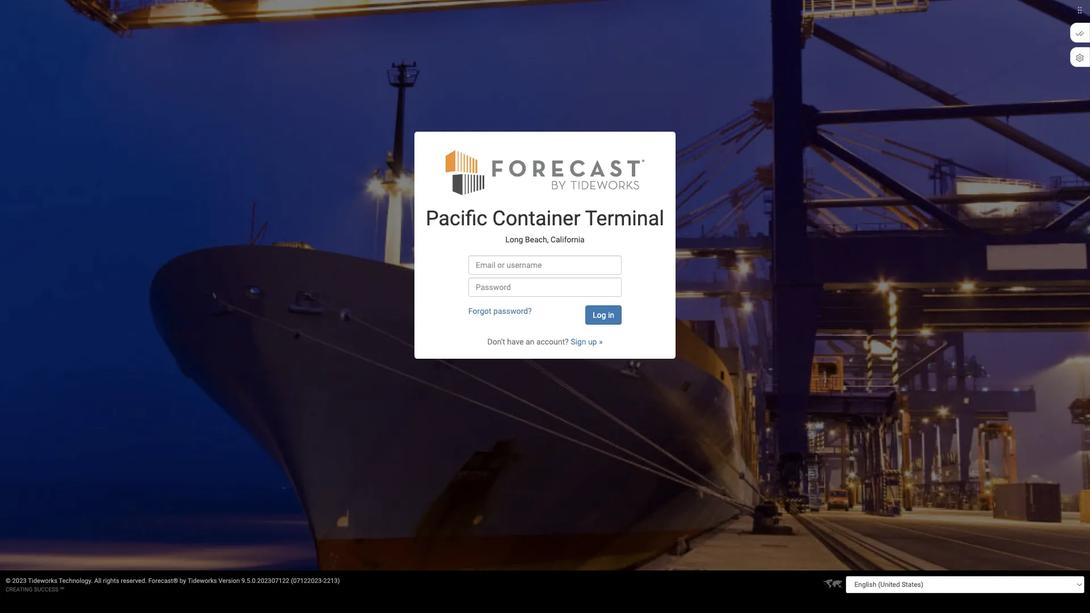 Task type: locate. For each thing, give the bounding box(es) containing it.
california
[[551, 235, 585, 244]]

Email or username text field
[[469, 256, 622, 275]]

2 tideworks from the left
[[188, 577, 217, 585]]

forecast® by tideworks image
[[446, 149, 645, 196]]

© 2023 tideworks technology. all rights reserved. forecast® by tideworks version 9.5.0.202307122 (07122023-2213) creating success ℠
[[6, 577, 340, 593]]

tideworks up success
[[28, 577, 57, 585]]

0 horizontal spatial tideworks
[[28, 577, 57, 585]]

(07122023-
[[291, 577, 324, 585]]

reserved.
[[121, 577, 147, 585]]

technology.
[[59, 577, 93, 585]]

account?
[[537, 337, 569, 347]]

forgot password? log in
[[469, 306, 615, 320]]

tideworks
[[28, 577, 57, 585], [188, 577, 217, 585]]

1 horizontal spatial tideworks
[[188, 577, 217, 585]]

tideworks right by
[[188, 577, 217, 585]]

©
[[6, 577, 11, 585]]

forgot
[[469, 306, 492, 316]]

beach,
[[525, 235, 549, 244]]

pacific
[[426, 207, 488, 231]]

version
[[219, 577, 240, 585]]

log in button
[[586, 306, 622, 325]]

long
[[506, 235, 523, 244]]

℠
[[60, 586, 64, 593]]

»
[[599, 337, 603, 347]]



Task type: vqa. For each thing, say whether or not it's contained in the screenshot.
Container
yes



Task type: describe. For each thing, give the bounding box(es) containing it.
2213)
[[324, 577, 340, 585]]

an
[[526, 337, 535, 347]]

up
[[588, 337, 597, 347]]

rights
[[103, 577, 119, 585]]

don't have an account? sign up »
[[488, 337, 603, 347]]

by
[[180, 577, 186, 585]]

forecast®
[[148, 577, 178, 585]]

password?
[[494, 306, 532, 316]]

9.5.0.202307122
[[242, 577, 290, 585]]

sign up » link
[[571, 337, 603, 347]]

have
[[507, 337, 524, 347]]

log
[[593, 310, 606, 320]]

Password password field
[[469, 278, 622, 297]]

in
[[608, 310, 615, 320]]

sign
[[571, 337, 587, 347]]

forgot password? link
[[469, 306, 532, 316]]

1 tideworks from the left
[[28, 577, 57, 585]]

success
[[34, 586, 59, 593]]

don't
[[488, 337, 505, 347]]

creating
[[6, 586, 33, 593]]

all
[[94, 577, 102, 585]]

terminal
[[585, 207, 665, 231]]

pacific container terminal long beach, california
[[426, 207, 665, 244]]

container
[[493, 207, 581, 231]]

2023
[[12, 577, 27, 585]]



